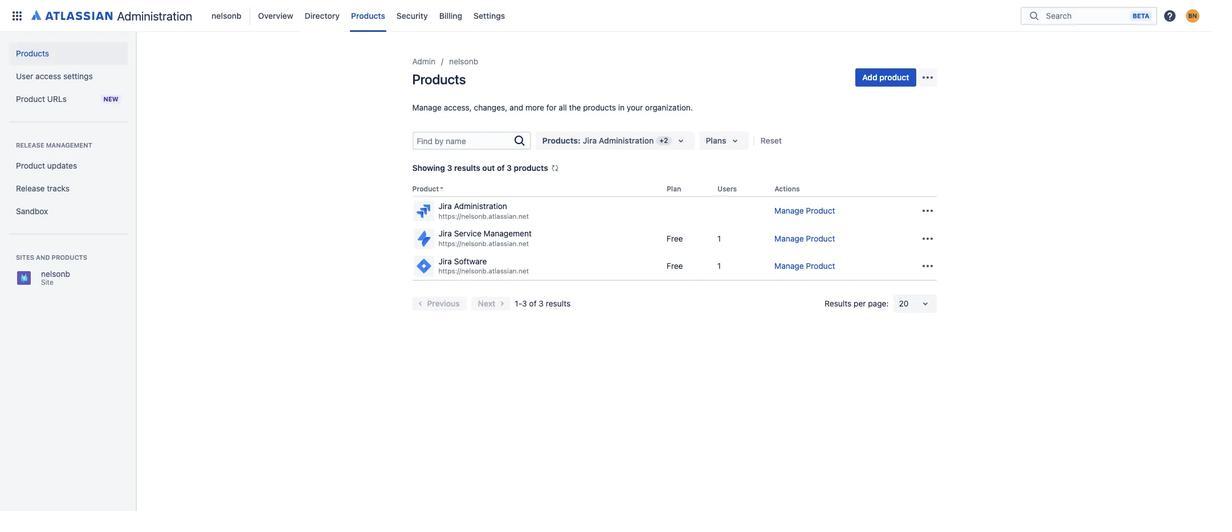 Task type: vqa. For each thing, say whether or not it's contained in the screenshot.
Manage Access, Changes, And More For All The Products In Your Organization.
yes



Task type: locate. For each thing, give the bounding box(es) containing it.
3 right next icon
[[522, 299, 527, 308]]

jira inside jira administration https://nelsonb.atlassian.net
[[438, 201, 452, 211]]

plans
[[706, 136, 726, 145]]

1 release from the top
[[16, 141, 44, 149]]

manage product for https://nelsonb.atlassian.net
[[774, 261, 835, 271]]

2 horizontal spatial nelsonb
[[449, 56, 478, 66]]

organization.
[[645, 103, 693, 112]]

overview
[[258, 11, 293, 20]]

service
[[454, 229, 481, 238]]

https://nelsonb.atlassian.net down service
[[438, 239, 529, 248]]

0 vertical spatial 1
[[717, 233, 721, 243]]

of right out
[[497, 163, 505, 173]]

free
[[667, 233, 683, 243], [667, 261, 683, 271]]

administration
[[117, 9, 192, 23], [599, 136, 654, 145], [454, 201, 507, 211]]

user access settings link
[[9, 65, 128, 88]]

nelsonb right admin
[[449, 56, 478, 66]]

products link left the security link
[[348, 7, 389, 25]]

all
[[559, 103, 567, 112]]

1 vertical spatial results
[[546, 299, 571, 308]]

0 vertical spatial products link
[[348, 7, 389, 25]]

2 vertical spatial manage product link
[[774, 261, 835, 271]]

products
[[583, 103, 616, 112], [514, 163, 548, 173], [52, 254, 87, 261]]

management
[[484, 229, 532, 238]]

administration link
[[27, 7, 197, 25]]

1 vertical spatial release
[[16, 183, 45, 193]]

results
[[454, 163, 480, 173], [546, 299, 571, 308]]

1 https://nelsonb.atlassian.net from the top
[[438, 212, 529, 220]]

product
[[16, 94, 45, 104], [16, 161, 45, 170], [412, 185, 439, 193], [806, 206, 835, 216], [806, 233, 835, 243], [806, 261, 835, 271]]

1 vertical spatial manage product link
[[774, 233, 835, 243]]

3
[[447, 163, 452, 173], [507, 163, 512, 173], [522, 299, 527, 308], [539, 299, 544, 308]]

product updates
[[16, 161, 77, 170]]

jira right jira software icon
[[438, 256, 452, 266]]

products link up settings
[[9, 42, 128, 65]]

0 vertical spatial administration
[[117, 9, 192, 23]]

of right "1-" on the left bottom
[[529, 299, 537, 308]]

2 vertical spatial nelsonb
[[41, 269, 70, 279]]

security link
[[393, 7, 431, 25]]

administration down 'in'
[[599, 136, 654, 145]]

products link
[[348, 7, 389, 25], [9, 42, 128, 65]]

reset
[[760, 136, 782, 145]]

2 https://nelsonb.atlassian.net from the top
[[438, 239, 529, 248]]

2 free from the top
[[667, 261, 683, 271]]

2 manage product link from the top
[[774, 233, 835, 243]]

release
[[16, 141, 44, 149], [16, 183, 45, 193]]

0 vertical spatial results
[[454, 163, 480, 173]]

reset button
[[755, 132, 789, 150]]

2 horizontal spatial administration
[[599, 136, 654, 145]]

1 free from the top
[[667, 233, 683, 243]]

and
[[509, 103, 523, 112], [36, 254, 50, 261]]

site
[[41, 278, 53, 287]]

2 vertical spatial administration
[[454, 201, 507, 211]]

manage product link for https://nelsonb.atlassian.net
[[774, 261, 835, 271]]

1 vertical spatial https://nelsonb.atlassian.net
[[438, 239, 529, 248]]

1 horizontal spatial and
[[509, 103, 523, 112]]

products up "user"
[[16, 48, 49, 58]]

administration inside global navigation element
[[117, 9, 192, 23]]

jira right jira administration icon
[[438, 201, 452, 211]]

next image
[[495, 297, 509, 310]]

2 1 from the top
[[717, 261, 721, 271]]

products left refresh image in the top left of the page
[[514, 163, 548, 173]]

atlassian image
[[31, 8, 113, 22], [31, 8, 113, 22]]

https://nelsonb.atlassian.net for jira administration
[[438, 212, 529, 220]]

showing 3 results out of 3 products
[[412, 163, 548, 173]]

0 vertical spatial products
[[583, 103, 616, 112]]

nelsonb inside global navigation element
[[212, 11, 241, 20]]

https://nelsonb.atlassian.net for jira software
[[438, 267, 529, 275]]

and left 'more'
[[509, 103, 523, 112]]

jira for jira service management
[[438, 229, 452, 238]]

updates
[[47, 161, 77, 170]]

jira service management image
[[415, 229, 433, 248]]

2 vertical spatial manage product
[[774, 261, 835, 271]]

showing
[[412, 163, 445, 173]]

products left 'in'
[[583, 103, 616, 112]]

toggle navigation image
[[125, 46, 150, 68]]

2 release from the top
[[16, 183, 45, 193]]

2 manage product from the top
[[774, 233, 835, 243]]

0 vertical spatial release
[[16, 141, 44, 149]]

1 manage product link from the top
[[774, 206, 835, 216]]

1 for https://nelsonb.atlassian.net
[[717, 261, 721, 271]]

1 horizontal spatial results
[[546, 299, 571, 308]]

of
[[497, 163, 505, 173], [529, 299, 537, 308]]

3 https://nelsonb.atlassian.net from the top
[[438, 267, 529, 275]]

manage product for management
[[774, 233, 835, 243]]

manage product link
[[774, 206, 835, 216], [774, 233, 835, 243], [774, 261, 835, 271]]

0 vertical spatial nelsonb
[[212, 11, 241, 20]]

1 for management
[[717, 233, 721, 243]]

https://nelsonb.atlassian.net inside jira service management https://nelsonb.atlassian.net
[[438, 239, 529, 248]]

directory
[[305, 11, 340, 20]]

plans button
[[699, 132, 749, 150]]

0 horizontal spatial results
[[454, 163, 480, 173]]

1 vertical spatial administration
[[599, 136, 654, 145]]

the
[[569, 103, 581, 112]]

administration inside jira administration https://nelsonb.atlassian.net
[[454, 201, 507, 211]]

appswitcher icon image
[[10, 9, 24, 23]]

nelsonb left 'overview'
[[212, 11, 241, 20]]

add product
[[862, 72, 909, 82]]

https://nelsonb.atlassian.net down software
[[438, 267, 529, 275]]

1
[[717, 233, 721, 243], [717, 261, 721, 271]]

0 vertical spatial manage product link
[[774, 206, 835, 216]]

urls
[[47, 94, 67, 104]]

https://nelsonb.atlassian.net
[[438, 212, 529, 220], [438, 239, 529, 248], [438, 267, 529, 275]]

1 vertical spatial and
[[36, 254, 50, 261]]

jira inside jira software https://nelsonb.atlassian.net
[[438, 256, 452, 266]]

1 horizontal spatial nelsonb link
[[449, 55, 478, 68]]

account image
[[1186, 9, 1199, 23]]

nelsonb link
[[208, 7, 245, 25], [449, 55, 478, 68]]

0 vertical spatial manage product
[[774, 206, 835, 216]]

https://nelsonb.atlassian.net up jira service management https://nelsonb.atlassian.net
[[438, 212, 529, 220]]

results right "1-" on the left bottom
[[546, 299, 571, 308]]

3 manage product link from the top
[[774, 261, 835, 271]]

jira
[[583, 136, 597, 145], [438, 201, 452, 211], [438, 229, 452, 238], [438, 256, 452, 266]]

nelsonb
[[212, 11, 241, 20], [449, 56, 478, 66], [41, 269, 70, 279]]

manage
[[412, 103, 442, 112], [774, 206, 804, 216], [774, 233, 804, 243], [774, 261, 804, 271]]

administration up "toggle navigation" icon
[[117, 9, 192, 23]]

jira right :
[[583, 136, 597, 145]]

settings
[[474, 11, 505, 20]]

add
[[862, 72, 877, 82]]

nelsonb link left overview "link"
[[208, 7, 245, 25]]

software
[[454, 256, 487, 266]]

1 horizontal spatial nelsonb
[[212, 11, 241, 20]]

products up nelsonb site at the left bottom
[[52, 254, 87, 261]]

management
[[46, 141, 92, 149]]

0 vertical spatial free
[[667, 233, 683, 243]]

release tracks link
[[9, 177, 128, 200]]

results per page:
[[825, 299, 889, 308]]

products left the security
[[351, 11, 385, 20]]

1 vertical spatial free
[[667, 261, 683, 271]]

nelsonb down sites and products
[[41, 269, 70, 279]]

1 1 from the top
[[717, 233, 721, 243]]

2 vertical spatial https://nelsonb.atlassian.net
[[438, 267, 529, 275]]

0 vertical spatial https://nelsonb.atlassian.net
[[438, 212, 529, 220]]

1 horizontal spatial of
[[529, 299, 537, 308]]

free for https://nelsonb.atlassian.net
[[667, 261, 683, 271]]

release for release tracks
[[16, 183, 45, 193]]

1 horizontal spatial administration
[[454, 201, 507, 211]]

results left out
[[454, 163, 480, 173]]

release for release management
[[16, 141, 44, 149]]

refresh image
[[550, 164, 560, 173]]

products
[[351, 11, 385, 20], [16, 48, 49, 58], [412, 71, 466, 87], [542, 136, 578, 145]]

jira administration https://nelsonb.atlassian.net
[[438, 201, 529, 220]]

release tracks
[[16, 183, 70, 193]]

administration up service
[[454, 201, 507, 211]]

0 horizontal spatial nelsonb
[[41, 269, 70, 279]]

jira software https://nelsonb.atlassian.net
[[438, 256, 529, 275]]

access,
[[444, 103, 472, 112]]

global navigation element
[[7, 0, 1021, 32]]

release up sandbox
[[16, 183, 45, 193]]

jira for jira software
[[438, 256, 452, 266]]

jira inside jira service management https://nelsonb.atlassian.net
[[438, 229, 452, 238]]

open image
[[918, 297, 932, 310]]

sandbox link
[[9, 200, 128, 223]]

0 horizontal spatial administration
[[117, 9, 192, 23]]

changes,
[[474, 103, 507, 112]]

nelsonb link right 'admin' link
[[449, 55, 478, 68]]

product
[[879, 72, 909, 82]]

1 vertical spatial nelsonb
[[449, 56, 478, 66]]

1 vertical spatial of
[[529, 299, 537, 308]]

1 vertical spatial 1
[[717, 261, 721, 271]]

release up the product updates
[[16, 141, 44, 149]]

1 vertical spatial products
[[514, 163, 548, 173]]

0 horizontal spatial products link
[[9, 42, 128, 65]]

3 manage product from the top
[[774, 261, 835, 271]]

0 vertical spatial of
[[497, 163, 505, 173]]

2 vertical spatial products
[[52, 254, 87, 261]]

nelsonb for left 'nelsonb' link
[[212, 11, 241, 20]]

0 vertical spatial nelsonb link
[[208, 7, 245, 25]]

1 vertical spatial manage product
[[774, 233, 835, 243]]

sites
[[16, 254, 34, 261]]

administration banner
[[0, 0, 1212, 32]]

manage product
[[774, 206, 835, 216], [774, 233, 835, 243], [774, 261, 835, 271]]

and right sites
[[36, 254, 50, 261]]

jira right jira service management icon
[[438, 229, 452, 238]]



Task type: describe. For each thing, give the bounding box(es) containing it.
sites and products
[[16, 254, 87, 261]]

3 right out
[[507, 163, 512, 173]]

more
[[525, 103, 544, 112]]

0 vertical spatial and
[[509, 103, 523, 112]]

product urls
[[16, 94, 67, 104]]

2 horizontal spatial products
[[583, 103, 616, 112]]

beta
[[1133, 12, 1149, 19]]

1 horizontal spatial products link
[[348, 7, 389, 25]]

nelsonb site
[[41, 269, 70, 287]]

billing link
[[436, 7, 466, 25]]

1 manage product from the top
[[774, 206, 835, 216]]

20
[[899, 299, 909, 308]]

product updates link
[[9, 154, 128, 177]]

add product button
[[855, 68, 916, 87]]

3 right showing
[[447, 163, 452, 173]]

Search text field
[[413, 133, 513, 149]]

nelsonb for bottom 'nelsonb' link
[[449, 56, 478, 66]]

1 horizontal spatial products
[[514, 163, 548, 173]]

3 right "1-" on the left bottom
[[539, 299, 544, 308]]

0 horizontal spatial nelsonb link
[[208, 7, 245, 25]]

sandbox
[[16, 206, 48, 216]]

previous image
[[413, 297, 427, 310]]

0 horizontal spatial and
[[36, 254, 50, 261]]

directory link
[[301, 7, 343, 25]]

for
[[546, 103, 557, 112]]

results
[[825, 299, 851, 308]]

1-
[[515, 299, 522, 308]]

0 horizontal spatial of
[[497, 163, 505, 173]]

settings
[[63, 71, 93, 81]]

0 horizontal spatial products
[[52, 254, 87, 261]]

overview link
[[255, 7, 297, 25]]

page:
[[868, 299, 889, 308]]

plan
[[667, 185, 681, 193]]

security
[[397, 11, 428, 20]]

+2
[[659, 136, 668, 145]]

manage access, changes, and more for all the products in your organization.
[[412, 103, 693, 112]]

products : jira administration +2
[[542, 136, 668, 145]]

:
[[578, 136, 581, 145]]

jira administration image
[[415, 202, 433, 220]]

jira software image
[[415, 257, 433, 275]]

jira administration image
[[415, 202, 433, 220]]

jira for jira administration
[[438, 201, 452, 211]]

settings link
[[470, 7, 508, 25]]

jira service management image
[[415, 229, 433, 248]]

products inside global navigation element
[[351, 11, 385, 20]]

actions
[[774, 185, 800, 193]]

per
[[854, 299, 866, 308]]

tracks
[[47, 183, 70, 193]]

products up refresh image in the top left of the page
[[542, 136, 578, 145]]

access
[[35, 71, 61, 81]]

manage product link for management
[[774, 233, 835, 243]]

out
[[482, 163, 495, 173]]

free for management
[[667, 233, 683, 243]]

help icon image
[[1163, 9, 1177, 23]]

1-3 of 3 results
[[515, 299, 571, 308]]

new
[[103, 95, 119, 103]]

release management
[[16, 141, 92, 149]]

1 vertical spatial products link
[[9, 42, 128, 65]]

billing
[[439, 11, 462, 20]]

user access settings
[[16, 71, 93, 81]]

admin
[[412, 56, 435, 66]]

your
[[627, 103, 643, 112]]

jira service management https://nelsonb.atlassian.net
[[438, 229, 532, 248]]

jira software image
[[415, 257, 433, 275]]

user
[[16, 71, 33, 81]]

Search field
[[1043, 5, 1130, 26]]

search icon image
[[1027, 10, 1041, 21]]

products down 'admin' link
[[412, 71, 466, 87]]

in
[[618, 103, 625, 112]]

users
[[717, 185, 737, 193]]

search image
[[513, 134, 526, 148]]

admin link
[[412, 55, 435, 68]]

1 vertical spatial nelsonb link
[[449, 55, 478, 68]]



